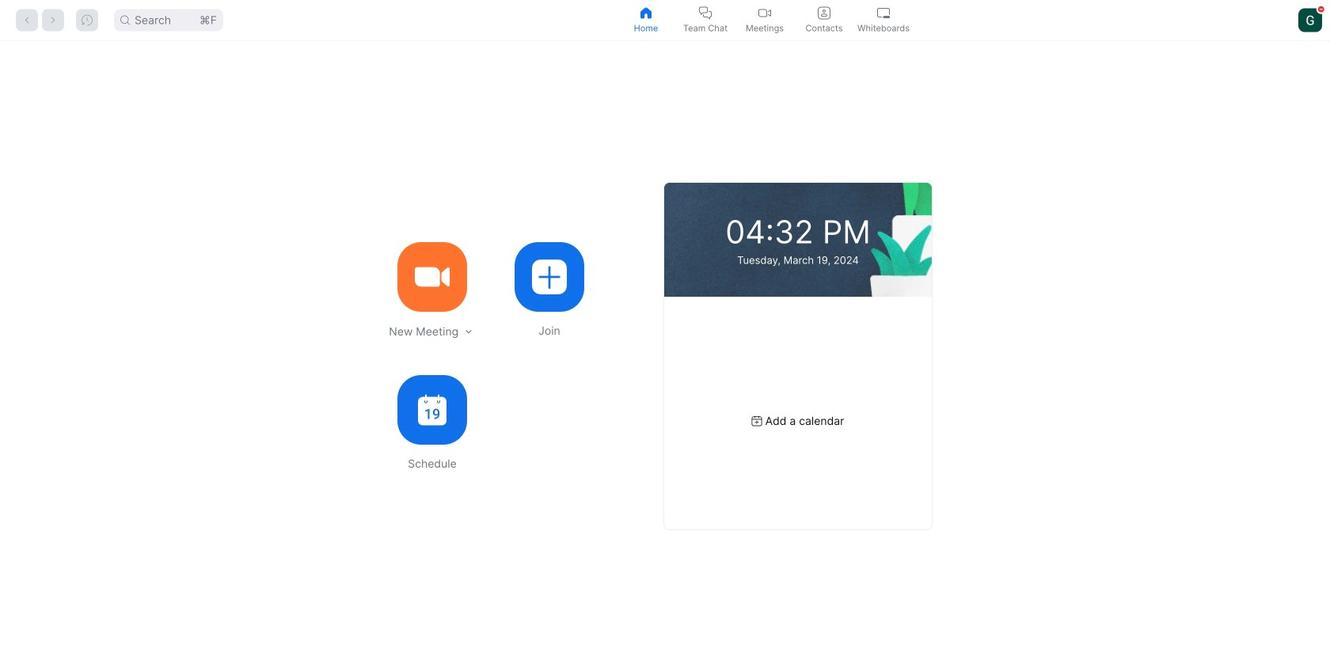 Task type: describe. For each thing, give the bounding box(es) containing it.
home small image
[[640, 7, 653, 19]]

plus squircle image
[[532, 260, 567, 295]]

team chat image
[[699, 7, 712, 19]]



Task type: vqa. For each thing, say whether or not it's contained in the screenshot.
The Solutions
no



Task type: locate. For each thing, give the bounding box(es) containing it.
video on image
[[759, 7, 771, 19], [759, 7, 771, 19]]

schedule image
[[418, 395, 447, 426]]

tab list
[[617, 0, 913, 40]]

chevron down small image
[[463, 326, 474, 337], [463, 326, 474, 337]]

plus squircle image
[[532, 260, 567, 295]]

video camera on image
[[415, 260, 450, 295], [415, 260, 450, 295]]

magnifier image
[[120, 15, 130, 25], [120, 15, 130, 25]]

calendar add calendar image
[[752, 416, 762, 426], [752, 416, 762, 426]]

home small image
[[640, 7, 653, 19]]

whiteboard small image
[[877, 7, 890, 19], [877, 7, 890, 19]]

profile contact image
[[818, 7, 831, 19], [818, 7, 831, 19]]

team chat image
[[699, 7, 712, 19]]

do not disturb image
[[1318, 6, 1325, 12], [1318, 6, 1325, 12]]

tab panel
[[0, 41, 1330, 672]]



